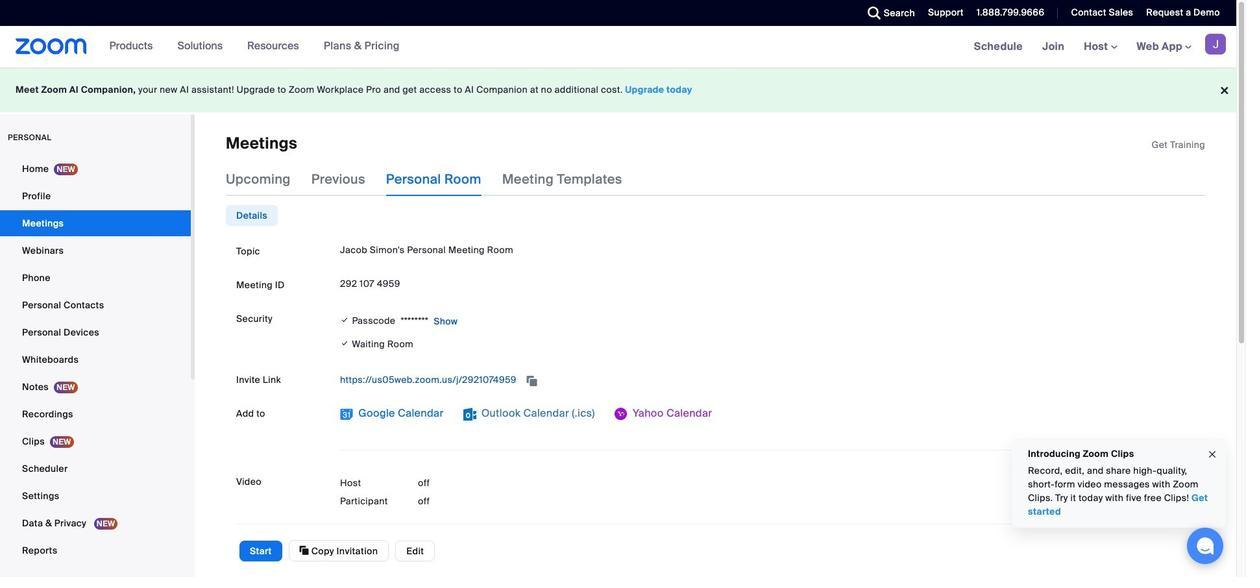 Task type: vqa. For each thing, say whether or not it's contained in the screenshot.
first checked icon from the bottom of the page
yes



Task type: describe. For each thing, give the bounding box(es) containing it.
copy url image
[[525, 376, 538, 385]]

1 checked image from the top
[[340, 314, 349, 327]]

add to yahoo calendar image
[[614, 408, 627, 421]]

add to outlook calendar (.ics) image
[[463, 408, 476, 421]]

2 checked image from the top
[[340, 337, 349, 351]]

product information navigation
[[87, 26, 409, 68]]

personal menu menu
[[0, 156, 191, 565]]

add to google calendar image
[[340, 408, 353, 421]]

meetings navigation
[[964, 26, 1236, 68]]

zoom logo image
[[16, 38, 87, 55]]

profile picture image
[[1205, 34, 1226, 55]]



Task type: locate. For each thing, give the bounding box(es) containing it.
open chat image
[[1196, 537, 1214, 555]]

tab list
[[226, 205, 278, 226]]

checked image
[[340, 314, 349, 327], [340, 337, 349, 351]]

close image
[[1207, 447, 1218, 462]]

banner
[[0, 26, 1236, 68]]

1 vertical spatial checked image
[[340, 337, 349, 351]]

footer
[[0, 68, 1236, 112]]

0 vertical spatial checked image
[[340, 314, 349, 327]]

tabs of meeting tab list
[[226, 163, 643, 196]]

application
[[1152, 138, 1205, 151]]

copy image
[[300, 545, 309, 556]]

tab
[[226, 205, 278, 226]]



